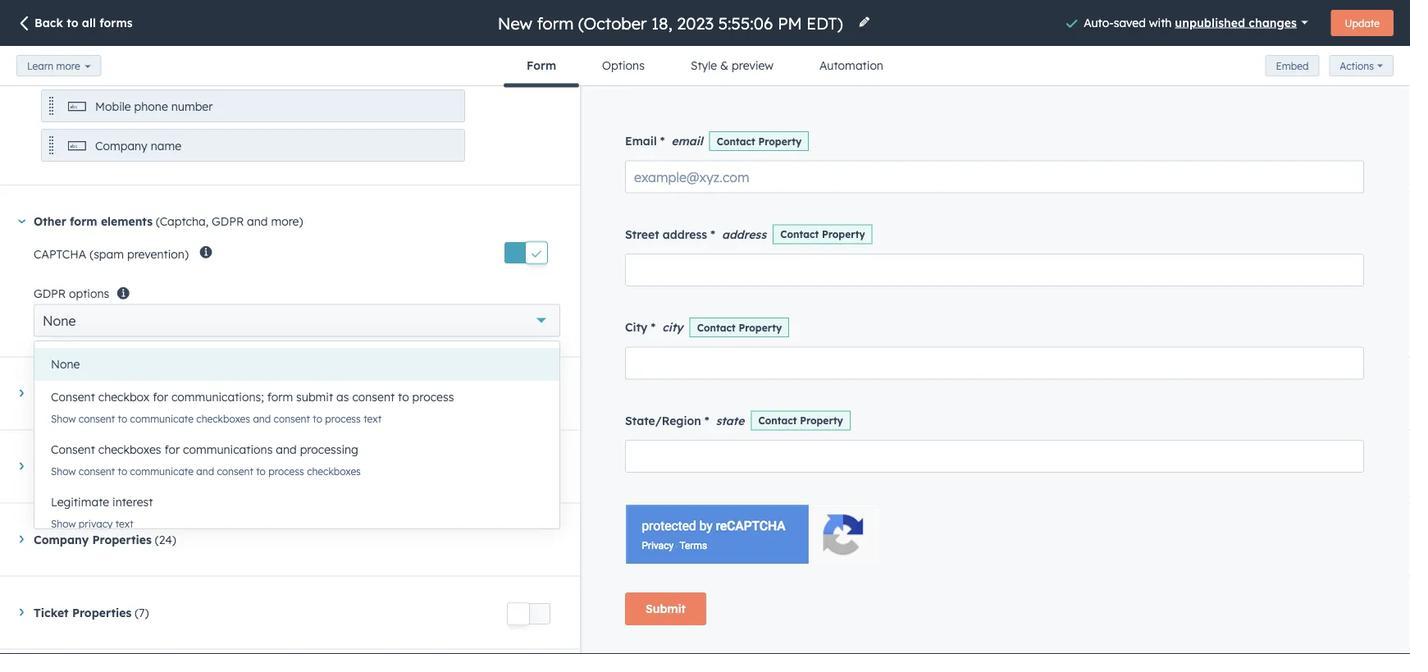 Task type: locate. For each thing, give the bounding box(es) containing it.
text
[[364, 412, 382, 425], [115, 517, 134, 530]]

none inside dropdown button
[[43, 312, 76, 329]]

0 horizontal spatial company
[[34, 532, 89, 547]]

text up consent checkboxes for communications and processing button
[[364, 412, 382, 425]]

2 show from the top
[[51, 465, 76, 477]]

back
[[34, 16, 63, 30]]

1 vertical spatial form
[[267, 390, 293, 404]]

style & preview
[[691, 58, 774, 73]]

3 show from the top
[[51, 517, 76, 530]]

form left submit
[[267, 390, 293, 404]]

0 vertical spatial more
[[56, 60, 80, 72]]

communicate up the interest
[[130, 465, 194, 477]]

phone
[[134, 99, 168, 114]]

more right learn
[[56, 60, 80, 72]]

0 horizontal spatial gdpr
[[34, 286, 66, 301]]

to
[[67, 16, 78, 30], [398, 390, 409, 404], [118, 412, 127, 425], [313, 412, 323, 425], [118, 465, 127, 477], [256, 465, 266, 477]]

1 show from the top
[[51, 412, 76, 425]]

text inside the legitimate interest show privacy text
[[115, 517, 134, 530]]

communicate
[[130, 412, 194, 425], [130, 465, 194, 477]]

none field inside the page section element
[[496, 12, 848, 34]]

1 horizontal spatial checkboxes
[[196, 412, 250, 425]]

unpublished changes button
[[1176, 11, 1309, 34]]

0 vertical spatial none
[[43, 312, 76, 329]]

ticket properties (7)
[[34, 605, 149, 620]]

legitimate interest show privacy text
[[51, 495, 153, 530]]

navigation
[[504, 46, 907, 87]]

0 horizontal spatial more
[[56, 60, 80, 72]]

learn more button
[[16, 55, 101, 76]]

mobile phone number
[[95, 99, 213, 114]]

2 vertical spatial process
[[269, 465, 304, 477]]

properties down 'privacy'
[[92, 532, 152, 547]]

forms
[[100, 16, 133, 30]]

list box containing none
[[34, 341, 560, 538]]

saved
[[1114, 15, 1146, 29]]

1 vertical spatial text
[[115, 517, 134, 530]]

1 vertical spatial for
[[164, 442, 180, 457]]

company down "mobile"
[[95, 139, 148, 153]]

properties left (7)
[[72, 605, 132, 620]]

(24)
[[155, 532, 176, 547]]

checkboxes down processing at the bottom left of page
[[307, 465, 361, 477]]

more
[[56, 60, 80, 72], [271, 214, 299, 229]]

0 vertical spatial text
[[364, 412, 382, 425]]

2 horizontal spatial process
[[413, 390, 454, 404]]

interest
[[112, 495, 153, 509]]

consent inside consent checkboxes for communications and processing show consent to communicate and consent to process checkboxes
[[51, 442, 95, 457]]

changes
[[1249, 15, 1297, 29]]

1 vertical spatial properties
[[72, 605, 132, 620]]

1 vertical spatial caret image
[[20, 609, 24, 616]]

1 horizontal spatial form
[[267, 390, 293, 404]]

0 horizontal spatial text
[[115, 517, 134, 530]]

0 vertical spatial properties
[[92, 532, 152, 547]]

to left all on the left
[[67, 16, 78, 30]]

and up communications
[[253, 412, 271, 425]]

and down communications
[[196, 465, 214, 477]]

0 vertical spatial communicate
[[130, 412, 194, 425]]

consent checkboxes for communications and processing show consent to communicate and consent to process checkboxes
[[51, 442, 361, 477]]

show inside consent checkbox for communications; form submit as consent to process show consent to communicate checkboxes and consent to process text
[[51, 412, 76, 425]]

1 caret image from the top
[[20, 536, 24, 543]]

submit
[[296, 390, 333, 404]]

checkbox
[[98, 390, 150, 404]]

company
[[95, 139, 148, 153], [34, 532, 89, 547]]

form right other
[[70, 214, 97, 229]]

company name
[[95, 139, 181, 153]]

1 communicate from the top
[[130, 412, 194, 425]]

properties
[[92, 532, 152, 547], [72, 605, 132, 620]]

2 consent from the top
[[51, 442, 95, 457]]

text down the interest
[[115, 517, 134, 530]]

page section element
[[0, 0, 1411, 87]]

for right checkbox at the left of the page
[[153, 390, 168, 404]]

and left the )
[[247, 214, 268, 229]]

automation
[[820, 58, 884, 73]]

1 vertical spatial caret image
[[20, 389, 24, 397]]

1 horizontal spatial company
[[95, 139, 148, 153]]

more up captcha (spam prevention) button
[[271, 214, 299, 229]]

process inside consent checkboxes for communications and processing show consent to communicate and consent to process checkboxes
[[269, 465, 304, 477]]

None field
[[496, 12, 848, 34]]

to down checkbox at the left of the page
[[118, 412, 127, 425]]

form
[[70, 214, 97, 229], [267, 390, 293, 404]]

0 horizontal spatial checkboxes
[[98, 442, 161, 457]]

caret image for company
[[20, 536, 24, 543]]

1 vertical spatial gdpr
[[34, 286, 66, 301]]

checkboxes down communications; at left bottom
[[196, 412, 250, 425]]

prevention)
[[127, 247, 189, 261]]

1 vertical spatial none
[[51, 357, 80, 371]]

captcha (spam prevention)
[[34, 247, 189, 261]]

embed
[[1277, 60, 1309, 72]]

company for company name
[[95, 139, 148, 153]]

options
[[69, 286, 109, 301]]

consent
[[352, 390, 395, 404], [79, 412, 115, 425], [274, 412, 310, 425], [79, 465, 115, 477], [217, 465, 253, 477]]

0 vertical spatial show
[[51, 412, 76, 425]]

communications;
[[171, 390, 264, 404]]

consent up legitimate
[[51, 442, 95, 457]]

2 horizontal spatial checkboxes
[[307, 465, 361, 477]]

1 vertical spatial company
[[34, 532, 89, 547]]

gdpr right captcha,
[[212, 214, 244, 229]]

1 consent from the top
[[51, 390, 95, 404]]

consent down checkbox at the left of the page
[[79, 412, 115, 425]]

consent inside consent checkbox for communications; form submit as consent to process show consent to communicate checkboxes and consent to process text
[[51, 390, 95, 404]]

1 horizontal spatial process
[[325, 412, 361, 425]]

checkboxes up the interest
[[98, 442, 161, 457]]

0 vertical spatial caret image
[[20, 536, 24, 543]]

gdpr left options
[[34, 286, 66, 301]]

0 horizontal spatial process
[[269, 465, 304, 477]]

2 communicate from the top
[[130, 465, 194, 477]]

1 vertical spatial communicate
[[130, 465, 194, 477]]

process
[[413, 390, 454, 404], [325, 412, 361, 425], [269, 465, 304, 477]]

caret image
[[20, 536, 24, 543], [20, 609, 24, 616]]

0 vertical spatial caret image
[[18, 219, 26, 223]]

with
[[1150, 15, 1172, 29]]

actions
[[1340, 60, 1375, 72]]

1 vertical spatial consent
[[51, 442, 95, 457]]

for for checkbox
[[153, 390, 168, 404]]

2 vertical spatial checkboxes
[[307, 465, 361, 477]]

gdpr
[[212, 214, 244, 229], [34, 286, 66, 301]]

learn more
[[27, 60, 80, 72]]

checkboxes for communications;
[[196, 412, 250, 425]]

captcha (spam prevention) button
[[34, 238, 561, 268]]

number
[[171, 99, 213, 114]]

company down 'privacy'
[[34, 532, 89, 547]]

1 horizontal spatial more
[[271, 214, 299, 229]]

0 vertical spatial consent
[[51, 390, 95, 404]]

consent for consent checkbox for communications; form submit as consent to process
[[51, 390, 95, 404]]

list box
[[34, 341, 560, 538]]

1 horizontal spatial gdpr
[[212, 214, 244, 229]]

0 vertical spatial form
[[70, 214, 97, 229]]

for inside consent checkbox for communications; form submit as consent to process show consent to communicate checkboxes and consent to process text
[[153, 390, 168, 404]]

preview
[[732, 58, 774, 73]]

0 vertical spatial gdpr
[[212, 214, 244, 229]]

2 vertical spatial caret image
[[20, 462, 24, 470]]

properties for company properties
[[92, 532, 152, 547]]

and left processing at the bottom left of page
[[276, 442, 297, 457]]

update button
[[1332, 10, 1394, 36]]

2 vertical spatial show
[[51, 517, 76, 530]]

checkboxes
[[196, 412, 250, 425], [98, 442, 161, 457], [307, 465, 361, 477]]

none inside button
[[51, 357, 80, 371]]

for left communications
[[164, 442, 180, 457]]

show
[[51, 412, 76, 425], [51, 465, 76, 477], [51, 517, 76, 530]]

(spam
[[90, 247, 124, 261]]

privacy
[[79, 517, 113, 530]]

0 vertical spatial for
[[153, 390, 168, 404]]

navigation containing form
[[504, 46, 907, 87]]

name
[[151, 139, 181, 153]]

other
[[34, 214, 66, 229]]

0 vertical spatial checkboxes
[[196, 412, 250, 425]]

consent down communications
[[217, 465, 253, 477]]

none
[[43, 312, 76, 329], [51, 357, 80, 371]]

for
[[153, 390, 168, 404], [164, 442, 180, 457]]

1 horizontal spatial text
[[364, 412, 382, 425]]

for inside consent checkboxes for communications and processing show consent to communicate and consent to process checkboxes
[[164, 442, 180, 457]]

mobile
[[95, 99, 131, 114]]

consent checkbox for communications; form submit as consent to process show consent to communicate checkboxes and consent to process text
[[51, 390, 454, 425]]

consent left checkbox at the left of the page
[[51, 390, 95, 404]]

automation button
[[797, 46, 907, 85]]

checkboxes for communications
[[307, 465, 361, 477]]

0 vertical spatial company
[[95, 139, 148, 153]]

communicate down checkbox at the left of the page
[[130, 412, 194, 425]]

and
[[247, 214, 268, 229], [253, 412, 271, 425], [276, 442, 297, 457], [196, 465, 214, 477]]

actions button
[[1330, 55, 1394, 76]]

(
[[156, 214, 160, 229]]

options button
[[579, 46, 668, 85]]

2 caret image from the top
[[20, 609, 24, 616]]

checkboxes inside consent checkbox for communications; form submit as consent to process show consent to communicate checkboxes and consent to process text
[[196, 412, 250, 425]]

for for checkboxes
[[164, 442, 180, 457]]

1 vertical spatial show
[[51, 465, 76, 477]]

consent
[[51, 390, 95, 404], [51, 442, 95, 457]]

caret image
[[18, 219, 26, 223], [20, 389, 24, 397], [20, 462, 24, 470]]



Task type: describe. For each thing, give the bounding box(es) containing it.
ticket
[[34, 605, 69, 620]]

auto-
[[1084, 15, 1114, 29]]

0 horizontal spatial form
[[70, 214, 97, 229]]

show inside consent checkboxes for communications and processing show consent to communicate and consent to process checkboxes
[[51, 465, 76, 477]]

to up the interest
[[118, 465, 127, 477]]

back to all forms
[[34, 16, 133, 30]]

legitimate interest button
[[34, 486, 560, 519]]

1 vertical spatial more
[[271, 214, 299, 229]]

0 vertical spatial process
[[413, 390, 454, 404]]

more inside button
[[56, 60, 80, 72]]

none button
[[34, 348, 560, 381]]

style & preview button
[[668, 46, 797, 85]]

unpublished
[[1176, 15, 1246, 29]]

communicate inside consent checkbox for communications; form submit as consent to process show consent to communicate checkboxes and consent to process text
[[130, 412, 194, 425]]

)
[[299, 214, 303, 229]]

legitimate
[[51, 495, 109, 509]]

all
[[82, 16, 96, 30]]

style
[[691, 58, 717, 73]]

consent for consent checkboxes for communications and processing
[[51, 442, 95, 457]]

form button
[[504, 46, 579, 87]]

navigation inside the page section element
[[504, 46, 907, 87]]

other form elements ( captcha, gdpr and more )
[[34, 214, 303, 229]]

captcha,
[[160, 214, 209, 229]]

embed button
[[1266, 55, 1320, 76]]

consent checkbox for communications; form submit as consent to process button
[[34, 381, 560, 414]]

&
[[721, 58, 729, 73]]

captcha
[[34, 247, 86, 261]]

learn
[[27, 60, 53, 72]]

and inside consent checkbox for communications; form submit as consent to process show consent to communicate checkboxes and consent to process text
[[253, 412, 271, 425]]

text inside consent checkbox for communications; form submit as consent to process show consent to communicate checkboxes and consent to process text
[[364, 412, 382, 425]]

none button
[[34, 304, 561, 337]]

consent right as
[[352, 390, 395, 404]]

to right as
[[398, 390, 409, 404]]

processing
[[300, 442, 359, 457]]

1 vertical spatial process
[[325, 412, 361, 425]]

to down submit
[[313, 412, 323, 425]]

show inside the legitimate interest show privacy text
[[51, 517, 76, 530]]

consent down submit
[[274, 412, 310, 425]]

unpublished changes
[[1176, 15, 1297, 29]]

auto-saved with
[[1084, 15, 1176, 29]]

options
[[602, 58, 645, 73]]

1 vertical spatial checkboxes
[[98, 442, 161, 457]]

elements
[[101, 214, 153, 229]]

company for company properties (24)
[[34, 532, 89, 547]]

update
[[1346, 17, 1380, 29]]

form inside consent checkbox for communications; form submit as consent to process show consent to communicate checkboxes and consent to process text
[[267, 390, 293, 404]]

gdpr options
[[34, 286, 109, 301]]

(7)
[[135, 605, 149, 620]]

caret image for ticket
[[20, 609, 24, 616]]

form
[[527, 58, 557, 73]]

back to all forms link
[[16, 15, 133, 33]]

company properties (24)
[[34, 532, 176, 547]]

communications
[[183, 442, 273, 457]]

communicate inside consent checkboxes for communications and processing show consent to communicate and consent to process checkboxes
[[130, 465, 194, 477]]

consent up legitimate
[[79, 465, 115, 477]]

consent checkboxes for communications and processing button
[[34, 433, 560, 466]]

to inside the page section element
[[67, 16, 78, 30]]

properties for ticket properties
[[72, 605, 132, 620]]

to down communications
[[256, 465, 266, 477]]

as
[[337, 390, 349, 404]]



Task type: vqa. For each thing, say whether or not it's contained in the screenshot.
3rd Press to sort. image from the right
no



